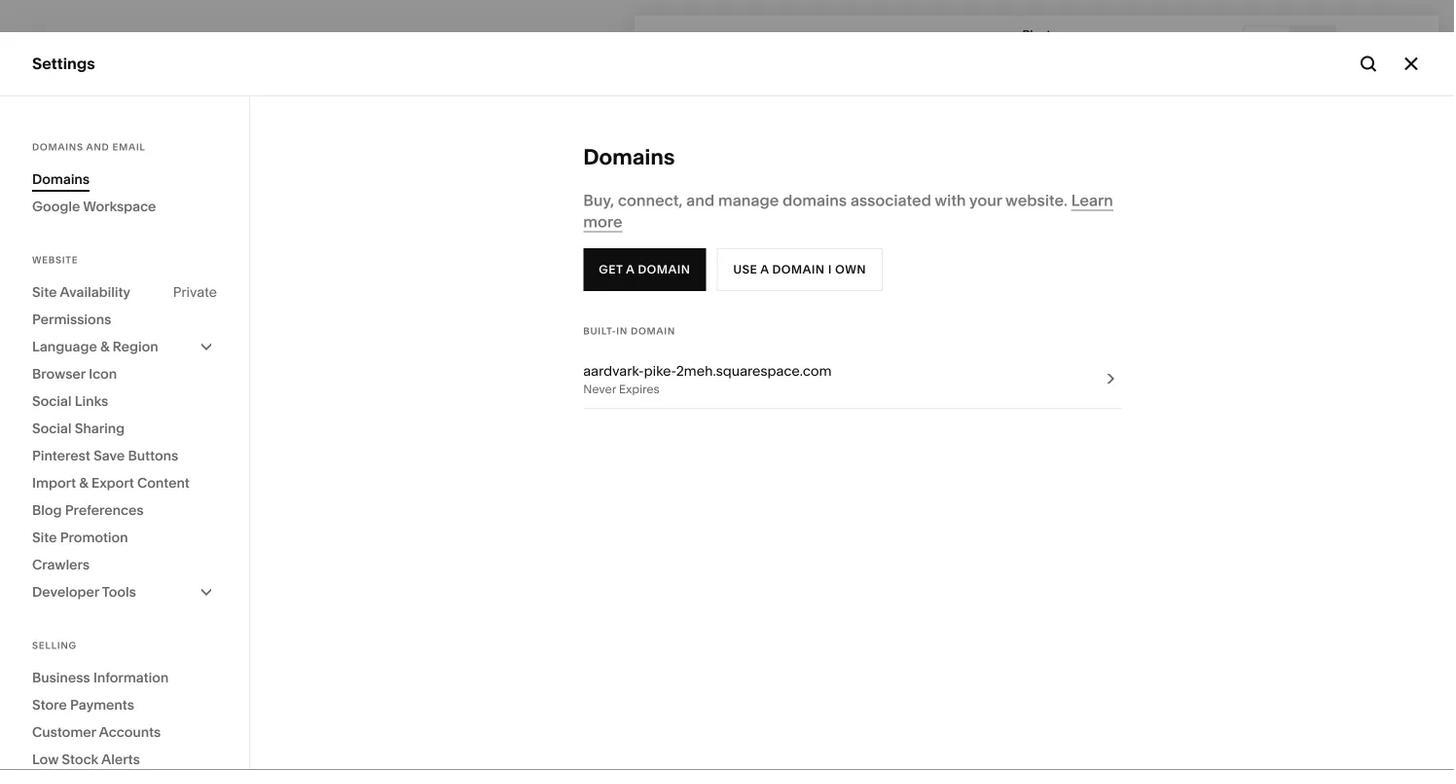 Task type: describe. For each thing, give the bounding box(es) containing it.
browser
[[32, 366, 86, 382]]

selling link
[[32, 154, 216, 177]]

scheduling link
[[32, 293, 216, 316]]

website link
[[32, 120, 216, 143]]

own
[[836, 262, 867, 277]]

permissions
[[32, 311, 111, 328]]

learn more
[[584, 191, 1114, 231]]

library
[[78, 518, 130, 537]]

blog
[[32, 502, 62, 519]]

built-in domain
[[584, 325, 676, 337]]

google workspace
[[32, 198, 156, 215]]

export
[[91, 475, 134, 491]]

business
[[32, 670, 90, 686]]

tools
[[102, 584, 136, 600]]

domains and email
[[32, 141, 146, 153]]

workspace
[[83, 198, 156, 215]]

email
[[112, 141, 146, 153]]

blog preferences link
[[32, 497, 217, 524]]

pinterest
[[32, 448, 90, 464]]

settings link
[[32, 552, 216, 575]]

scheduling
[[32, 294, 116, 313]]

social for social sharing
[[32, 420, 72, 437]]

learn more link
[[584, 191, 1114, 232]]

language
[[32, 338, 97, 355]]

site promotion
[[32, 529, 128, 546]]

buy, connect, and manage domains associated with your website.
[[584, 191, 1072, 210]]

& for language
[[100, 338, 109, 355]]

1 settings from the top
[[32, 54, 95, 73]]

import & export content
[[32, 475, 190, 491]]

buy,
[[584, 191, 615, 210]]

social links link
[[32, 388, 217, 415]]

browser icon link
[[32, 360, 217, 388]]

with
[[935, 191, 967, 210]]

2meh.squarespace.com
[[677, 363, 832, 379]]

johnsmith43233@gmail.com
[[77, 666, 233, 681]]

plant
[[1023, 27, 1051, 41]]

aardvark-
[[584, 363, 644, 379]]

payments
[[70, 697, 134, 713]]

availability
[[60, 284, 130, 300]]

icon
[[89, 366, 117, 382]]

crawlers link
[[32, 551, 217, 578]]

site availability
[[32, 284, 130, 300]]

get
[[599, 262, 623, 277]]

analytics
[[32, 259, 101, 278]]

Search items… text field
[[314, 131, 598, 173]]

use a domain i own button
[[717, 248, 883, 291]]

domains link
[[32, 166, 217, 193]]

a for use
[[761, 262, 770, 277]]

analytics link
[[32, 258, 216, 281]]

low stock alerts
[[32, 751, 140, 768]]

domains inside domains link
[[32, 171, 90, 187]]

social sharing link
[[32, 415, 217, 442]]

domains
[[783, 191, 847, 210]]

language & region
[[32, 338, 158, 355]]

developer tools button
[[32, 578, 217, 606]]

blog preferences
[[32, 502, 144, 519]]

import
[[32, 475, 76, 491]]

site for site availability
[[32, 284, 57, 300]]

language & region button
[[32, 333, 217, 360]]

get a domain
[[599, 262, 691, 277]]

learn
[[1072, 191, 1114, 210]]

links
[[75, 393, 108, 410]]

accounts
[[99, 724, 161, 741]]

a for get
[[626, 262, 635, 277]]

stock
[[62, 751, 98, 768]]

johnsmith43233@gmail.com button
[[29, 647, 233, 685]]

developer
[[32, 584, 99, 600]]

store payments link
[[32, 691, 217, 719]]

customer accounts
[[32, 724, 161, 741]]

store payments
[[32, 697, 134, 713]]

social sharing
[[32, 420, 125, 437]]

get a domain button
[[584, 248, 706, 291]]

permissions link
[[32, 306, 217, 333]]

built-
[[584, 325, 617, 337]]



Task type: vqa. For each thing, say whether or not it's contained in the screenshot.
the leftmost &
yes



Task type: locate. For each thing, give the bounding box(es) containing it.
1 vertical spatial settings
[[32, 553, 93, 572]]

1 vertical spatial &
[[79, 475, 88, 491]]

help link
[[32, 586, 67, 608]]

& for import
[[79, 475, 88, 491]]

0 horizontal spatial &
[[79, 475, 88, 491]]

0 vertical spatial website
[[32, 121, 93, 140]]

website
[[32, 121, 93, 140], [32, 254, 78, 266]]

social links
[[32, 393, 108, 410]]

buttons
[[128, 448, 178, 464]]

language & region link
[[32, 333, 217, 360]]

customer
[[32, 724, 96, 741]]

and
[[86, 141, 109, 153], [687, 191, 715, 210]]

selling down domains and email
[[32, 155, 82, 174]]

and left the manage at the top of the page
[[687, 191, 715, 210]]

site for site promotion
[[32, 529, 57, 546]]

domain right in
[[631, 325, 676, 337]]

website.
[[1006, 191, 1068, 210]]

google
[[32, 198, 80, 215]]

& up icon
[[100, 338, 109, 355]]

alerts
[[101, 751, 140, 768]]

a
[[626, 262, 635, 277], [761, 262, 770, 277]]

website up the site availability
[[32, 254, 78, 266]]

a inside "button"
[[761, 262, 770, 277]]

marketing link
[[32, 189, 216, 212]]

domain
[[638, 262, 691, 277], [773, 262, 825, 277], [631, 325, 676, 337]]

1 vertical spatial selling
[[32, 640, 77, 652]]

low
[[32, 751, 59, 768]]

a right "get"
[[626, 262, 635, 277]]

settings up developer
[[32, 553, 93, 572]]

website up domains and email
[[32, 121, 93, 140]]

2 settings from the top
[[32, 553, 93, 572]]

customer accounts link
[[32, 719, 217, 746]]

domain right "get"
[[638, 262, 691, 277]]

use
[[734, 262, 758, 277]]

business information
[[32, 670, 169, 686]]

selling up business
[[32, 640, 77, 652]]

marketing
[[32, 190, 108, 209]]

i
[[829, 262, 832, 277]]

0 vertical spatial site
[[32, 284, 57, 300]]

import & export content link
[[32, 469, 217, 497]]

developer tools link
[[32, 578, 217, 606]]

google workspace link
[[32, 193, 217, 220]]

and left email
[[86, 141, 109, 153]]

store
[[32, 697, 67, 713]]

a right "use"
[[761, 262, 770, 277]]

0 vertical spatial selling
[[32, 155, 82, 174]]

domain for use
[[773, 262, 825, 277]]

1 a from the left
[[626, 262, 635, 277]]

0 vertical spatial and
[[86, 141, 109, 153]]

business information link
[[32, 664, 217, 691]]

2 site from the top
[[32, 529, 57, 546]]

aardvark-pike-2meh.squarespace.com never expires
[[584, 363, 832, 396]]

1 vertical spatial social
[[32, 420, 72, 437]]

row group
[[249, 150, 635, 770]]

1 website from the top
[[32, 121, 93, 140]]

help
[[32, 587, 67, 606]]

1 vertical spatial and
[[687, 191, 715, 210]]

use a domain i own
[[734, 262, 867, 277]]

low stock alerts link
[[32, 746, 217, 770]]

connect,
[[618, 191, 683, 210]]

1 social from the top
[[32, 393, 72, 410]]

1 horizontal spatial &
[[100, 338, 109, 355]]

0 horizontal spatial and
[[86, 141, 109, 153]]

1 horizontal spatial a
[[761, 262, 770, 277]]

2 website from the top
[[32, 254, 78, 266]]

1 vertical spatial site
[[32, 529, 57, 546]]

1 horizontal spatial and
[[687, 191, 715, 210]]

browser icon
[[32, 366, 117, 382]]

site down blog
[[32, 529, 57, 546]]

domain for get
[[638, 262, 691, 277]]

1 site from the top
[[32, 284, 57, 300]]

promotion
[[60, 529, 128, 546]]

2 social from the top
[[32, 420, 72, 437]]

in
[[617, 325, 628, 337]]

asset library
[[32, 518, 130, 537]]

preferences
[[65, 502, 144, 519]]

0 vertical spatial &
[[100, 338, 109, 355]]

settings up domains and email
[[32, 54, 95, 73]]

pinterest save buttons
[[32, 448, 178, 464]]

social
[[32, 393, 72, 410], [32, 420, 72, 437]]

domains
[[32, 141, 83, 153], [584, 144, 675, 170], [32, 171, 90, 187]]

associated
[[851, 191, 932, 210]]

never
[[584, 382, 616, 396]]

manage
[[719, 191, 779, 210]]

social for social links
[[32, 393, 72, 410]]

private
[[173, 284, 217, 300]]

sharing
[[75, 420, 125, 437]]

a inside button
[[626, 262, 635, 277]]

domain for built-
[[631, 325, 676, 337]]

0 horizontal spatial a
[[626, 262, 635, 277]]

1 vertical spatial website
[[32, 254, 78, 266]]

website inside "link"
[[32, 121, 93, 140]]

0 vertical spatial social
[[32, 393, 72, 410]]

asset
[[32, 518, 74, 537]]

more
[[584, 212, 623, 231]]

information
[[93, 670, 169, 686]]

& up blog preferences
[[79, 475, 88, 491]]

settings
[[32, 54, 95, 73], [32, 553, 93, 572]]

save
[[94, 448, 125, 464]]

1 selling from the top
[[32, 155, 82, 174]]

tab list
[[1246, 27, 1335, 58]]

pike-
[[644, 363, 677, 379]]

social up pinterest
[[32, 420, 72, 437]]

site inside 'link'
[[32, 529, 57, 546]]

site promotion link
[[32, 524, 217, 551]]

domain inside use a domain i own "button"
[[773, 262, 825, 277]]

region
[[113, 338, 158, 355]]

2 selling from the top
[[32, 640, 77, 652]]

pinterest save buttons link
[[32, 442, 217, 469]]

domain inside get a domain button
[[638, 262, 691, 277]]

all
[[281, 93, 309, 119]]

2 a from the left
[[761, 262, 770, 277]]

developer tools
[[32, 584, 136, 600]]

& inside "dropdown button"
[[100, 338, 109, 355]]

0 vertical spatial settings
[[32, 54, 95, 73]]

content
[[137, 475, 190, 491]]

domain left the i on the right top of the page
[[773, 262, 825, 277]]

asset library link
[[32, 517, 216, 540]]

crawlers
[[32, 557, 90, 573]]

social down browser
[[32, 393, 72, 410]]

your
[[970, 191, 1003, 210]]

site down analytics
[[32, 284, 57, 300]]



